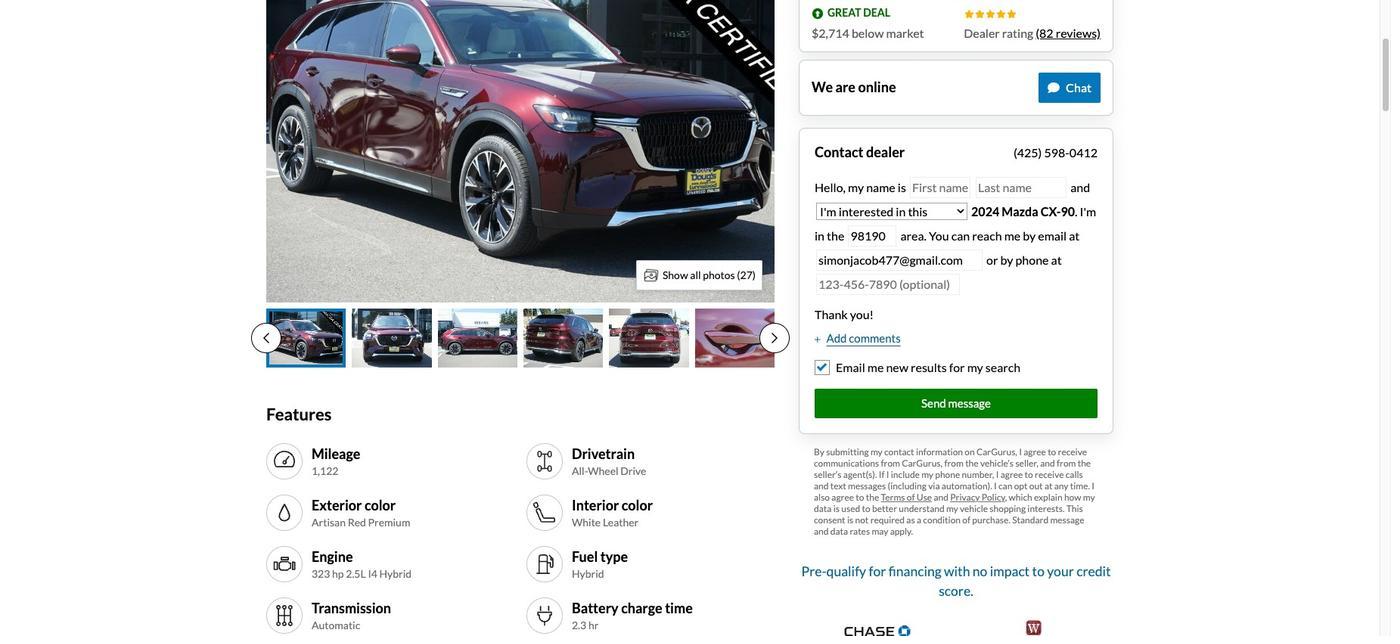 Task type: vqa. For each thing, say whether or not it's contained in the screenshot.
the rightmost Can
yes



Task type: describe. For each thing, give the bounding box(es) containing it.
to right seller, at right bottom
[[1048, 446, 1056, 457]]

message inside , which explain how my data is used to better understand my vehicle shopping interests. this consent is not required as a condition of purchase. standard message and data rates may apply.
[[1050, 514, 1084, 526]]

and inside , which explain how my data is used to better understand my vehicle shopping interests. this consent is not required as a condition of purchase. standard message and data rates may apply.
[[814, 526, 829, 537]]

search
[[986, 360, 1021, 375]]

battery charge time 2.3 hr
[[572, 600, 693, 632]]

fuel type image
[[533, 553, 557, 577]]

plus image
[[815, 336, 820, 343]]

chat
[[1066, 80, 1092, 94]]

privacy
[[950, 492, 980, 503]]

time.
[[1070, 480, 1090, 492]]

i right vehicle's
[[1019, 446, 1022, 457]]

fuel type hybrid
[[572, 548, 628, 580]]

artisan
[[312, 516, 346, 529]]

on
[[965, 446, 975, 457]]

and right use
[[934, 492, 949, 503]]

terms of use link
[[881, 492, 932, 503]]

interests.
[[1028, 503, 1065, 514]]

dealer
[[964, 25, 1000, 40]]

opt
[[1014, 480, 1028, 492]]

condition
[[923, 514, 961, 526]]

premium
[[368, 516, 410, 529]]

hybrid inside fuel type hybrid
[[572, 567, 604, 580]]

thank you!
[[815, 307, 874, 321]]

add
[[826, 331, 847, 345]]

we are online
[[812, 79, 896, 95]]

below
[[852, 25, 884, 40]]

and right seller, at right bottom
[[1040, 457, 1055, 469]]

90
[[1061, 204, 1075, 218]]

0 vertical spatial at
[[1069, 228, 1080, 242]]

2 horizontal spatial is
[[898, 180, 906, 194]]

via
[[928, 480, 940, 492]]

prev page image
[[263, 332, 269, 345]]

,
[[1005, 492, 1007, 503]]

send message button
[[815, 389, 1098, 418]]

323
[[312, 567, 330, 580]]

policy
[[982, 492, 1005, 503]]

of inside , which explain how my data is used to better understand my vehicle shopping interests. this consent is not required as a condition of purchase. standard message and data rates may apply.
[[962, 514, 971, 526]]

better
[[872, 503, 897, 514]]

time
[[665, 600, 693, 616]]

if
[[879, 469, 885, 480]]

the left "terms"
[[866, 492, 879, 503]]

rates
[[850, 526, 870, 537]]

battery charge time image
[[533, 604, 557, 628]]

also
[[814, 492, 830, 503]]

by submitting my contact information on cargurus, i agree to receive communications from cargurus, from the vehicle's seller, and from the seller's agent(s). if i include my phone number, i agree to receive calls and text messages (including via automation). i can opt out at any time. i also agree to the
[[814, 446, 1095, 503]]

or
[[987, 252, 998, 267]]

which
[[1009, 492, 1032, 503]]

0412
[[1070, 145, 1098, 159]]

great deal
[[828, 6, 890, 19]]

vehicle's
[[980, 457, 1014, 469]]

features
[[266, 404, 332, 425]]

white
[[572, 516, 601, 529]]

3 from from the left
[[1057, 457, 1076, 469]]

hello,
[[815, 180, 846, 194]]

results
[[911, 360, 947, 375]]

may
[[872, 526, 888, 537]]

engine image
[[272, 553, 297, 577]]

contact
[[884, 446, 914, 457]]

photos
[[703, 269, 735, 281]]

view vehicle photo 2 image
[[352, 308, 432, 368]]

at inside the by submitting my contact information on cargurus, i agree to receive communications from cargurus, from the vehicle's seller, and from the seller's agent(s). if i include my phone number, i agree to receive calls and text messages (including via automation). i can opt out at any time. i also agree to the
[[1045, 480, 1053, 492]]

the up time.
[[1078, 457, 1091, 469]]

interior color image
[[533, 501, 557, 525]]

market
[[886, 25, 924, 40]]

mileage
[[312, 445, 360, 462]]

i'm
[[1080, 204, 1096, 218]]

add comments button
[[815, 329, 901, 346]]

0 vertical spatial agree
[[1024, 446, 1046, 457]]

transmission automatic
[[312, 600, 391, 632]]

battery
[[572, 600, 619, 616]]

leather
[[603, 516, 639, 529]]

my left search at the bottom of the page
[[967, 360, 983, 375]]

2.3
[[572, 619, 586, 632]]

(including
[[888, 480, 927, 492]]

to inside pre-qualify for financing with no impact to your credit score.
[[1032, 563, 1045, 579]]

you!
[[850, 307, 874, 321]]

drivetrain all-wheel drive
[[572, 445, 646, 477]]

impact
[[990, 563, 1030, 579]]

vehicle
[[960, 503, 988, 514]]

financing
[[889, 563, 942, 579]]

send
[[921, 396, 946, 410]]

my right the include
[[922, 469, 934, 480]]

great
[[828, 6, 861, 19]]

area.
[[901, 228, 927, 242]]

drivetrain image
[[533, 450, 557, 474]]

, which explain how my data is used to better understand my vehicle shopping interests. this consent is not required as a condition of purchase. standard message and data rates may apply.
[[814, 492, 1095, 537]]

how
[[1064, 492, 1081, 503]]

you
[[929, 228, 949, 242]]

First name field
[[910, 177, 971, 198]]

to down agent(s).
[[856, 492, 864, 503]]

message inside button
[[948, 396, 991, 410]]

1 vertical spatial at
[[1051, 252, 1062, 267]]

contact
[[815, 144, 864, 160]]

i left the ,
[[994, 480, 997, 492]]

1,122
[[312, 465, 338, 477]]

i right time.
[[1092, 480, 1095, 492]]

1 horizontal spatial cargurus,
[[977, 446, 1017, 457]]

Email address email field
[[816, 249, 983, 271]]

view vehicle photo 6 image
[[695, 308, 775, 368]]

automation).
[[942, 480, 992, 492]]

email
[[1038, 228, 1067, 242]]

dealer
[[866, 144, 905, 160]]

explain
[[1034, 492, 1063, 503]]

your
[[1047, 563, 1074, 579]]

engine 323 hp 2.5l i4 hybrid
[[312, 548, 412, 580]]

1 horizontal spatial agree
[[1001, 469, 1023, 480]]

0 vertical spatial by
[[1023, 228, 1036, 242]]



Task type: locate. For each thing, give the bounding box(es) containing it.
data left rates
[[830, 526, 848, 537]]

cx-
[[1041, 204, 1061, 218]]

agree right the "also"
[[832, 492, 854, 503]]

0 horizontal spatial by
[[1000, 252, 1013, 267]]

comment image
[[1048, 81, 1060, 93]]

hybrid inside engine 323 hp 2.5l i4 hybrid
[[379, 567, 412, 580]]

color up premium
[[365, 497, 396, 514]]

transmission
[[312, 600, 391, 616]]

qualify
[[826, 563, 866, 579]]

is left used
[[833, 503, 840, 514]]

receive
[[1058, 446, 1087, 457], [1035, 469, 1064, 480]]

comments
[[849, 331, 901, 345]]

1 horizontal spatial is
[[847, 514, 853, 526]]

agree up out
[[1024, 446, 1046, 457]]

my left 'vehicle'
[[946, 503, 958, 514]]

color for exterior color
[[365, 497, 396, 514]]

color up leather
[[622, 497, 653, 514]]

2 vertical spatial at
[[1045, 480, 1053, 492]]

color for interior color
[[622, 497, 653, 514]]

1 vertical spatial can
[[999, 480, 1012, 492]]

the right in
[[827, 228, 844, 242]]

to up which
[[1025, 469, 1033, 480]]

with
[[944, 563, 970, 579]]

receive up calls
[[1058, 446, 1087, 457]]

1 vertical spatial phone
[[935, 469, 960, 480]]

charge
[[621, 600, 662, 616]]

$2,714
[[812, 25, 849, 40]]

view vehicle photo 3 image
[[438, 308, 517, 368]]

is right name
[[898, 180, 906, 194]]

view vehicle photo 5 image
[[609, 308, 689, 368]]

Zip code field
[[848, 225, 897, 247]]

$2,714 below market
[[812, 25, 924, 40]]

cargurus, right on
[[977, 446, 1017, 457]]

.
[[1075, 204, 1078, 218]]

i right number, at right bottom
[[996, 469, 999, 480]]

data down text
[[814, 503, 832, 514]]

0 vertical spatial for
[[949, 360, 965, 375]]

0 horizontal spatial is
[[833, 503, 840, 514]]

dealer rating (82 reviews)
[[964, 25, 1101, 40]]

the
[[827, 228, 844, 242], [965, 457, 979, 469], [1078, 457, 1091, 469], [866, 492, 879, 503]]

to inside , which explain how my data is used to better understand my vehicle shopping interests. this consent is not required as a condition of purchase. standard message and data rates may apply.
[[862, 503, 870, 514]]

view vehicle photo 1 image
[[266, 308, 346, 368]]

1 horizontal spatial by
[[1023, 228, 1036, 242]]

seller's
[[814, 469, 842, 480]]

the inside . i'm in the
[[827, 228, 844, 242]]

submitting
[[826, 446, 869, 457]]

0 vertical spatial receive
[[1058, 446, 1087, 457]]

by right "or"
[[1000, 252, 1013, 267]]

drivetrain
[[572, 445, 635, 462]]

2 hybrid from the left
[[572, 567, 604, 580]]

at right email on the right top of the page
[[1069, 228, 1080, 242]]

0 horizontal spatial hybrid
[[379, 567, 412, 580]]

by left email on the right top of the page
[[1023, 228, 1036, 242]]

my left contact
[[871, 446, 883, 457]]

0 horizontal spatial from
[[881, 457, 900, 469]]

pre-
[[801, 563, 827, 579]]

1 from from the left
[[881, 457, 900, 469]]

0 vertical spatial can
[[951, 228, 970, 242]]

purchase.
[[972, 514, 1011, 526]]

information
[[916, 446, 963, 457]]

0 horizontal spatial can
[[951, 228, 970, 242]]

tab list
[[251, 308, 790, 368]]

we
[[812, 79, 833, 95]]

receive up the explain
[[1035, 469, 1064, 480]]

score.
[[939, 583, 973, 599]]

from up any
[[1057, 457, 1076, 469]]

view vehicle photo 4 image
[[523, 308, 603, 368]]

to left your
[[1032, 563, 1045, 579]]

1 horizontal spatial color
[[622, 497, 653, 514]]

can right you
[[951, 228, 970, 242]]

Phone (optional) telephone field
[[816, 273, 960, 295]]

vehicle full photo image
[[266, 0, 775, 302]]

i right if
[[886, 469, 889, 480]]

1 vertical spatial data
[[830, 526, 848, 537]]

for
[[949, 360, 965, 375], [869, 563, 886, 579]]

for right results on the bottom right
[[949, 360, 965, 375]]

can inside the by submitting my contact information on cargurus, i agree to receive communications from cargurus, from the vehicle's seller, and from the seller's agent(s). if i include my phone number, i agree to receive calls and text messages (including via automation). i can opt out at any time. i also agree to the
[[999, 480, 1012, 492]]

my right how
[[1083, 492, 1095, 503]]

2024
[[971, 204, 999, 218]]

new
[[886, 360, 909, 375]]

red
[[348, 516, 366, 529]]

1 hybrid from the left
[[379, 567, 412, 580]]

rating
[[1002, 25, 1034, 40]]

1 vertical spatial receive
[[1035, 469, 1064, 480]]

by
[[1023, 228, 1036, 242], [1000, 252, 1013, 267]]

1 vertical spatial by
[[1000, 252, 1013, 267]]

0 horizontal spatial color
[[365, 497, 396, 514]]

number,
[[962, 469, 994, 480]]

hybrid down fuel
[[572, 567, 604, 580]]

to
[[1048, 446, 1056, 457], [1025, 469, 1033, 480], [856, 492, 864, 503], [862, 503, 870, 514], [1032, 563, 1045, 579]]

me right reach
[[1004, 228, 1021, 242]]

me left new
[[868, 360, 884, 375]]

1 color from the left
[[365, 497, 396, 514]]

0 horizontal spatial message
[[948, 396, 991, 410]]

2.5l
[[346, 567, 366, 580]]

my
[[848, 180, 864, 194], [967, 360, 983, 375], [871, 446, 883, 457], [922, 469, 934, 480], [1083, 492, 1095, 503], [946, 503, 958, 514]]

apply.
[[890, 526, 913, 537]]

0 horizontal spatial me
[[868, 360, 884, 375]]

0 vertical spatial message
[[948, 396, 991, 410]]

all-
[[572, 465, 588, 477]]

message right send
[[948, 396, 991, 410]]

2 horizontal spatial agree
[[1024, 446, 1046, 457]]

color inside exterior color artisan red premium
[[365, 497, 396, 514]]

(82
[[1036, 25, 1053, 40]]

exterior color image
[[272, 501, 297, 525]]

contact dealer
[[815, 144, 905, 160]]

automatic
[[312, 619, 360, 632]]

1 vertical spatial me
[[868, 360, 884, 375]]

Last name field
[[976, 177, 1067, 198]]

required
[[870, 514, 905, 526]]

is
[[898, 180, 906, 194], [833, 503, 840, 514], [847, 514, 853, 526]]

i4
[[368, 567, 377, 580]]

1 horizontal spatial for
[[949, 360, 965, 375]]

can
[[951, 228, 970, 242], [999, 480, 1012, 492]]

this
[[1066, 503, 1083, 514]]

understand
[[899, 503, 945, 514]]

0 horizontal spatial for
[[869, 563, 886, 579]]

for right qualify
[[869, 563, 886, 579]]

shopping
[[990, 503, 1026, 514]]

communications
[[814, 457, 879, 469]]

at right out
[[1045, 480, 1053, 492]]

1 vertical spatial of
[[962, 514, 971, 526]]

0 horizontal spatial cargurus,
[[902, 457, 943, 469]]

can left opt
[[999, 480, 1012, 492]]

and left text
[[814, 480, 829, 492]]

0 vertical spatial of
[[907, 492, 915, 503]]

interior
[[572, 497, 619, 514]]

hybrid right i4
[[379, 567, 412, 580]]

is left the not
[[847, 514, 853, 526]]

2 vertical spatial agree
[[832, 492, 854, 503]]

wheel
[[588, 465, 619, 477]]

phone
[[1016, 252, 1049, 267], [935, 469, 960, 480]]

1 horizontal spatial hybrid
[[572, 567, 604, 580]]

show
[[663, 269, 688, 281]]

consent
[[814, 514, 845, 526]]

hello, my name is
[[815, 180, 908, 194]]

and up .
[[1068, 180, 1090, 194]]

type
[[600, 548, 628, 565]]

a
[[917, 514, 921, 526]]

at down email on the right top of the page
[[1051, 252, 1062, 267]]

1 horizontal spatial from
[[944, 457, 964, 469]]

not
[[855, 514, 869, 526]]

name
[[866, 180, 895, 194]]

1 vertical spatial agree
[[1001, 469, 1023, 480]]

1 horizontal spatial phone
[[1016, 252, 1049, 267]]

0 vertical spatial data
[[814, 503, 832, 514]]

1 horizontal spatial me
[[1004, 228, 1021, 242]]

calls
[[1066, 469, 1083, 480]]

the up automation).
[[965, 457, 979, 469]]

reach
[[972, 228, 1002, 242]]

phone down email on the right top of the page
[[1016, 252, 1049, 267]]

next page image
[[772, 332, 778, 345]]

terms of use and privacy policy
[[881, 492, 1005, 503]]

2 horizontal spatial from
[[1057, 457, 1076, 469]]

color inside the interior color white leather
[[622, 497, 653, 514]]

0 horizontal spatial of
[[907, 492, 915, 503]]

standard
[[1012, 514, 1049, 526]]

exterior color artisan red premium
[[312, 497, 410, 529]]

1 vertical spatial message
[[1050, 514, 1084, 526]]

from left on
[[944, 457, 964, 469]]

of down privacy
[[962, 514, 971, 526]]

to right used
[[862, 503, 870, 514]]

use
[[917, 492, 932, 503]]

0 horizontal spatial agree
[[832, 492, 854, 503]]

and down the "also"
[[814, 526, 829, 537]]

and
[[1068, 180, 1090, 194], [1040, 457, 1055, 469], [814, 480, 829, 492], [934, 492, 949, 503], [814, 526, 829, 537]]

cargurus, up via
[[902, 457, 943, 469]]

as
[[907, 514, 915, 526]]

1 horizontal spatial can
[[999, 480, 1012, 492]]

thank
[[815, 307, 848, 321]]

1 horizontal spatial message
[[1050, 514, 1084, 526]]

are
[[836, 79, 856, 95]]

email
[[836, 360, 865, 375]]

pre-qualify for financing with no impact to your credit score. button
[[799, 555, 1114, 636]]

from up (including
[[881, 457, 900, 469]]

mazda
[[1002, 204, 1038, 218]]

(425) 598-0412
[[1014, 145, 1098, 159]]

598-
[[1044, 145, 1070, 159]]

mileage image
[[272, 450, 297, 474]]

transmission image
[[272, 604, 297, 628]]

agent(s).
[[843, 469, 877, 480]]

0 vertical spatial phone
[[1016, 252, 1049, 267]]

2 from from the left
[[944, 457, 964, 469]]

1 vertical spatial for
[[869, 563, 886, 579]]

phone up "terms of use and privacy policy"
[[935, 469, 960, 480]]

my left name
[[848, 180, 864, 194]]

2 color from the left
[[622, 497, 653, 514]]

0 horizontal spatial phone
[[935, 469, 960, 480]]

out
[[1029, 480, 1043, 492]]

message down how
[[1050, 514, 1084, 526]]

. i'm in the
[[815, 204, 1096, 242]]

for inside pre-qualify for financing with no impact to your credit score.
[[869, 563, 886, 579]]

0 vertical spatial me
[[1004, 228, 1021, 242]]

1 horizontal spatial of
[[962, 514, 971, 526]]

phone inside the by submitting my contact information on cargurus, i agree to receive communications from cargurus, from the vehicle's seller, and from the seller's agent(s). if i include my phone number, i agree to receive calls and text messages (including via automation). i can opt out at any time. i also agree to the
[[935, 469, 960, 480]]

of left use
[[907, 492, 915, 503]]

agree up the ,
[[1001, 469, 1023, 480]]



